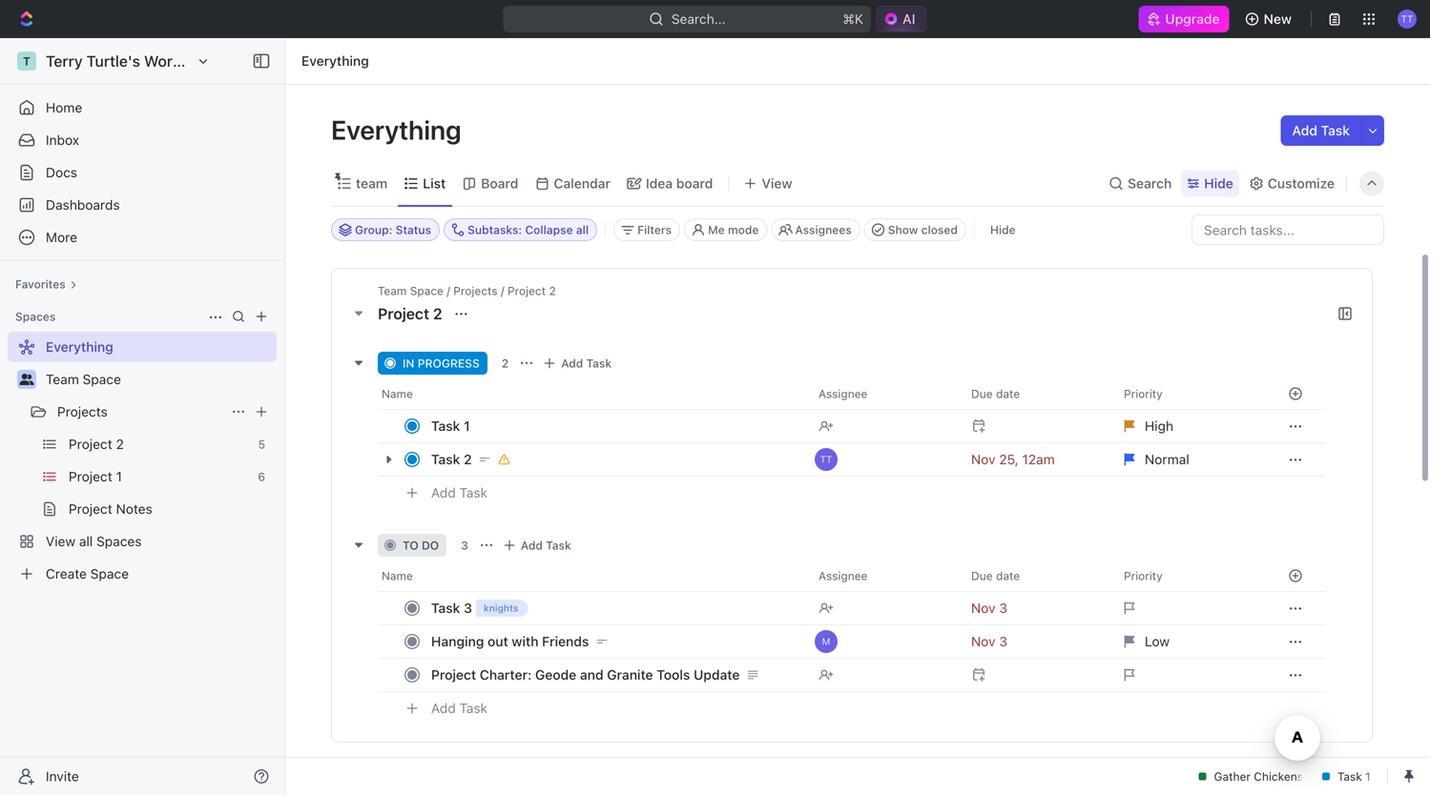 Task type: locate. For each thing, give the bounding box(es) containing it.
view inside button
[[762, 176, 792, 191]]

task
[[1321, 123, 1350, 138], [586, 357, 612, 370], [431, 418, 460, 434], [431, 452, 460, 467], [459, 485, 488, 501], [546, 539, 571, 552], [431, 601, 460, 616], [459, 701, 488, 717]]

0 vertical spatial priority button
[[1112, 379, 1265, 409]]

0 vertical spatial tt button
[[1392, 4, 1423, 34]]

space down view all spaces on the bottom of the page
[[90, 566, 129, 582]]

upgrade link
[[1139, 6, 1229, 32]]

1 vertical spatial tt button
[[807, 443, 960, 477]]

m button
[[807, 625, 960, 659]]

1 due date button from the top
[[960, 379, 1112, 409]]

1 up task 2
[[464, 418, 470, 434]]

0 horizontal spatial team
[[46, 372, 79, 387]]

view button
[[737, 161, 799, 206]]

/
[[447, 284, 450, 298], [501, 284, 504, 298]]

0 vertical spatial 3
[[461, 539, 468, 552]]

add for add task button under task 2
[[431, 485, 456, 501]]

everything inside "tree"
[[46, 339, 113, 355]]

ai
[[903, 11, 915, 27]]

1 vertical spatial team
[[46, 372, 79, 387]]

project charter: geode and granite tools update
[[431, 667, 740, 683]]

add down hanging
[[431, 701, 456, 717]]

1 due date from the top
[[971, 387, 1020, 401]]

idea board
[[646, 176, 713, 191]]

0 horizontal spatial hide
[[990, 223, 1016, 237]]

1 vertical spatial tt
[[820, 454, 832, 465]]

1 vertical spatial all
[[79, 534, 93, 550]]

0 vertical spatial date
[[996, 387, 1020, 401]]

friends
[[542, 634, 589, 650]]

3 right do at the bottom of the page
[[461, 539, 468, 552]]

team for team space / projects / project 2
[[378, 284, 407, 298]]

0 horizontal spatial 1
[[116, 469, 122, 485]]

date for normal
[[996, 387, 1020, 401]]

all up create space
[[79, 534, 93, 550]]

2 inside 'link'
[[116, 436, 124, 452]]

due date
[[971, 387, 1020, 401], [971, 570, 1020, 583]]

inbox
[[46, 132, 79, 148]]

1 vertical spatial assignee button
[[807, 561, 960, 592]]

0 horizontal spatial projects
[[57, 404, 108, 420]]

knights button
[[476, 599, 532, 621]]

2 due date from the top
[[971, 570, 1020, 583]]

terry
[[46, 52, 83, 70]]

space
[[410, 284, 444, 298], [83, 372, 121, 387], [90, 566, 129, 582]]

add up 'task 1' link
[[561, 357, 583, 370]]

1 horizontal spatial project 2
[[378, 305, 446, 323]]

projects down subtasks:
[[453, 284, 498, 298]]

project 2 up the project 1
[[69, 436, 124, 452]]

task 1 link
[[426, 413, 803, 440]]

project down subtasks: collapse all
[[508, 284, 546, 298]]

view up create
[[46, 534, 75, 550]]

2 vertical spatial space
[[90, 566, 129, 582]]

1 vertical spatial date
[[996, 570, 1020, 583]]

everything link
[[297, 50, 374, 73], [8, 332, 269, 363]]

spaces
[[15, 310, 56, 323], [96, 534, 142, 550]]

hide right search
[[1204, 176, 1233, 191]]

more button
[[8, 222, 277, 253]]

1 vertical spatial due
[[971, 570, 993, 583]]

0 vertical spatial due date button
[[960, 379, 1112, 409]]

2 priority from the top
[[1124, 570, 1163, 583]]

0 vertical spatial space
[[410, 284, 444, 298]]

projects down team space
[[57, 404, 108, 420]]

1 horizontal spatial everything link
[[297, 50, 374, 73]]

1 vertical spatial due date button
[[960, 561, 1112, 592]]

0 vertical spatial team
[[378, 284, 407, 298]]

1 horizontal spatial tt button
[[1392, 4, 1423, 34]]

name down in
[[382, 387, 413, 401]]

assignee button
[[807, 379, 960, 409], [807, 561, 960, 592]]

project
[[508, 284, 546, 298], [378, 305, 429, 323], [69, 436, 112, 452], [69, 469, 112, 485], [69, 501, 112, 517], [431, 667, 476, 683]]

calendar
[[554, 176, 610, 191]]

2 due from the top
[[971, 570, 993, 583]]

1 horizontal spatial view
[[762, 176, 792, 191]]

view up assignees button
[[762, 176, 792, 191]]

filters
[[637, 223, 672, 237]]

0 horizontal spatial all
[[79, 534, 93, 550]]

tree containing everything
[[8, 332, 277, 590]]

1 assignee from the top
[[819, 387, 868, 401]]

1 horizontal spatial /
[[501, 284, 504, 298]]

add task down the charter:
[[431, 701, 488, 717]]

assignee
[[819, 387, 868, 401], [819, 570, 868, 583]]

1 vertical spatial projects
[[57, 404, 108, 420]]

everything for topmost everything link
[[301, 53, 369, 69]]

notes
[[116, 501, 152, 517]]

2 assignee button from the top
[[807, 561, 960, 592]]

0 horizontal spatial /
[[447, 284, 450, 298]]

1 horizontal spatial tt
[[1401, 13, 1413, 24]]

board link
[[477, 170, 518, 197]]

0 vertical spatial hide
[[1204, 176, 1233, 191]]

projects
[[453, 284, 498, 298], [57, 404, 108, 420]]

1 vertical spatial everything link
[[8, 332, 269, 363]]

turtle's
[[86, 52, 140, 70]]

space inside create space link
[[90, 566, 129, 582]]

0 vertical spatial 1
[[464, 418, 470, 434]]

tree inside sidebar navigation
[[8, 332, 277, 590]]

0 vertical spatial due
[[971, 387, 993, 401]]

view inside sidebar navigation
[[46, 534, 75, 550]]

create space
[[46, 566, 129, 582]]

space for create space
[[90, 566, 129, 582]]

0 vertical spatial all
[[576, 223, 589, 237]]

add task button up 'task 1' link
[[538, 352, 619, 375]]

due
[[971, 387, 993, 401], [971, 570, 993, 583]]

1 up 'project notes'
[[116, 469, 122, 485]]

priority button up low dropdown button
[[1112, 561, 1265, 592]]

hide inside dropdown button
[[1204, 176, 1233, 191]]

add
[[1292, 123, 1318, 138], [561, 357, 583, 370], [431, 485, 456, 501], [521, 539, 543, 552], [431, 701, 456, 717]]

2 name button from the top
[[378, 561, 807, 592]]

spaces down 'project notes'
[[96, 534, 142, 550]]

hide right closed
[[990, 223, 1016, 237]]

due date for low
[[971, 570, 1020, 583]]

1 assignee button from the top
[[807, 379, 960, 409]]

1 priority button from the top
[[1112, 379, 1265, 409]]

1 due from the top
[[971, 387, 993, 401]]

1 vertical spatial hide
[[990, 223, 1016, 237]]

0 vertical spatial project 2
[[378, 305, 446, 323]]

geode
[[535, 667, 576, 683]]

0 horizontal spatial project 2
[[69, 436, 124, 452]]

project 2 inside 'link'
[[69, 436, 124, 452]]

due date button
[[960, 379, 1112, 409], [960, 561, 1112, 592]]

all
[[576, 223, 589, 237], [79, 534, 93, 550]]

0 vertical spatial projects
[[453, 284, 498, 298]]

assignee button for normal
[[807, 379, 960, 409]]

5
[[258, 438, 265, 451]]

0 horizontal spatial tt
[[820, 454, 832, 465]]

1 vertical spatial due date
[[971, 570, 1020, 583]]

1 vertical spatial view
[[46, 534, 75, 550]]

task 1
[[431, 418, 470, 434]]

space down "status"
[[410, 284, 444, 298]]

project 2
[[378, 305, 446, 323], [69, 436, 124, 452]]

name down to
[[382, 570, 413, 583]]

1 vertical spatial name
[[382, 570, 413, 583]]

0 vertical spatial everything link
[[297, 50, 374, 73]]

everything
[[301, 53, 369, 69], [331, 114, 467, 145], [46, 339, 113, 355]]

docs link
[[8, 157, 277, 188]]

0 vertical spatial assignee button
[[807, 379, 960, 409]]

upgrade
[[1165, 11, 1220, 27]]

name for low
[[382, 570, 413, 583]]

add task button up customize
[[1281, 115, 1361, 146]]

1 vertical spatial everything
[[331, 114, 467, 145]]

2 date from the top
[[996, 570, 1020, 583]]

team inside sidebar navigation
[[46, 372, 79, 387]]

2 vertical spatial everything
[[46, 339, 113, 355]]

me mode button
[[684, 218, 767, 241]]

priority up high
[[1124, 387, 1163, 401]]

spaces down favorites
[[15, 310, 56, 323]]

0 vertical spatial assignee
[[819, 387, 868, 401]]

project 2 up in
[[378, 305, 446, 323]]

assignee for normal
[[819, 387, 868, 401]]

in
[[403, 357, 414, 370]]

filters button
[[614, 218, 680, 241]]

add task down task 2
[[431, 485, 488, 501]]

1 vertical spatial project 2
[[69, 436, 124, 452]]

sidebar navigation
[[0, 38, 289, 796]]

team
[[378, 284, 407, 298], [46, 372, 79, 387]]

due for normal
[[971, 387, 993, 401]]

1 name button from the top
[[378, 379, 807, 409]]

priority for normal
[[1124, 387, 1163, 401]]

1 inside "tree"
[[116, 469, 122, 485]]

hanging out with friends
[[431, 634, 589, 650]]

project up view all spaces on the bottom of the page
[[69, 501, 112, 517]]

1 horizontal spatial spaces
[[96, 534, 142, 550]]

project notes
[[69, 501, 152, 517]]

priority button for low
[[1112, 561, 1265, 592]]

1 priority from the top
[[1124, 387, 1163, 401]]

1 horizontal spatial all
[[576, 223, 589, 237]]

0 horizontal spatial view
[[46, 534, 75, 550]]

list
[[423, 176, 446, 191]]

space up projects link
[[83, 372, 121, 387]]

name button up 'task 1' link
[[378, 379, 807, 409]]

3 left 'knights'
[[464, 601, 472, 616]]

0 vertical spatial tt
[[1401, 13, 1413, 24]]

/ up progress
[[447, 284, 450, 298]]

0 horizontal spatial spaces
[[15, 310, 56, 323]]

search button
[[1103, 170, 1178, 197]]

1 vertical spatial name button
[[378, 561, 807, 592]]

priority button up high
[[1112, 379, 1265, 409]]

1 vertical spatial space
[[83, 372, 121, 387]]

out
[[488, 634, 508, 650]]

me mode
[[708, 223, 759, 237]]

priority up the low
[[1124, 570, 1163, 583]]

project up 'project notes'
[[69, 469, 112, 485]]

due for low
[[971, 570, 993, 583]]

priority
[[1124, 387, 1163, 401], [1124, 570, 1163, 583]]

2 name from the top
[[382, 570, 413, 583]]

normal button
[[1112, 443, 1265, 477]]

1 horizontal spatial team
[[378, 284, 407, 298]]

assignee button for low
[[807, 561, 960, 592]]

do
[[422, 539, 439, 552]]

inbox link
[[8, 125, 277, 156]]

0 vertical spatial name button
[[378, 379, 807, 409]]

create space link
[[8, 559, 273, 590]]

all inside the view all spaces link
[[79, 534, 93, 550]]

0 vertical spatial priority
[[1124, 387, 1163, 401]]

low
[[1145, 634, 1170, 650]]

2 assignee from the top
[[819, 570, 868, 583]]

2 due date button from the top
[[960, 561, 1112, 592]]

1 date from the top
[[996, 387, 1020, 401]]

task 3
[[431, 601, 472, 616]]

1 horizontal spatial hide
[[1204, 176, 1233, 191]]

add up customize
[[1292, 123, 1318, 138]]

team down the group: status
[[378, 284, 407, 298]]

tt
[[1401, 13, 1413, 24], [820, 454, 832, 465]]

team link
[[352, 170, 388, 197]]

dashboards
[[46, 197, 120, 213]]

view for view
[[762, 176, 792, 191]]

2 down team space / projects / project 2
[[433, 305, 442, 323]]

1 horizontal spatial projects
[[453, 284, 498, 298]]

tree
[[8, 332, 277, 590]]

1 vertical spatial assignee
[[819, 570, 868, 583]]

all right the collapse
[[576, 223, 589, 237]]

user group image
[[20, 374, 34, 385]]

with
[[512, 634, 539, 650]]

0 vertical spatial everything
[[301, 53, 369, 69]]

add task up customize
[[1292, 123, 1350, 138]]

subtasks: collapse all
[[468, 223, 589, 237]]

project up the project 1
[[69, 436, 112, 452]]

add down task 2
[[431, 485, 456, 501]]

progress
[[418, 357, 480, 370]]

add for add task button under the charter:
[[431, 701, 456, 717]]

team right user group image
[[46, 372, 79, 387]]

1 name from the top
[[382, 387, 413, 401]]

0 vertical spatial due date
[[971, 387, 1020, 401]]

space inside team space link
[[83, 372, 121, 387]]

due date button for normal
[[960, 379, 1112, 409]]

2 down projects link
[[116, 436, 124, 452]]

add task button
[[1281, 115, 1361, 146], [538, 352, 619, 375], [423, 482, 495, 505], [498, 534, 579, 557], [423, 697, 495, 720]]

1 vertical spatial 1
[[116, 469, 122, 485]]

hide
[[1204, 176, 1233, 191], [990, 223, 1016, 237]]

2 priority button from the top
[[1112, 561, 1265, 592]]

name button
[[378, 379, 807, 409], [378, 561, 807, 592]]

0 vertical spatial name
[[382, 387, 413, 401]]

project notes link
[[69, 494, 273, 525]]

/ down subtasks:
[[501, 284, 504, 298]]

1 horizontal spatial 1
[[464, 418, 470, 434]]

name button up hanging out with friends link
[[378, 561, 807, 592]]

1 vertical spatial spaces
[[96, 534, 142, 550]]

1 vertical spatial priority
[[1124, 570, 1163, 583]]

0 vertical spatial view
[[762, 176, 792, 191]]

add task for add task button under task 2
[[431, 485, 488, 501]]

2 right progress
[[502, 357, 509, 370]]

project up in
[[378, 305, 429, 323]]

view all spaces link
[[8, 527, 273, 557]]

1 vertical spatial priority button
[[1112, 561, 1265, 592]]



Task type: vqa. For each thing, say whether or not it's contained in the screenshot.
Project 1 link
yes



Task type: describe. For each thing, give the bounding box(es) containing it.
high button
[[1112, 409, 1265, 444]]

customize button
[[1243, 170, 1340, 197]]

⌘k
[[843, 11, 863, 27]]

board
[[481, 176, 518, 191]]

1 / from the left
[[447, 284, 450, 298]]

priority for low
[[1124, 570, 1163, 583]]

and
[[580, 667, 604, 683]]

update
[[694, 667, 740, 683]]

new
[[1264, 11, 1292, 27]]

closed
[[921, 223, 958, 237]]

new button
[[1237, 4, 1303, 34]]

Search tasks... text field
[[1193, 216, 1383, 244]]

invite
[[46, 769, 79, 785]]

team
[[356, 176, 388, 191]]

tt for left tt dropdown button
[[820, 454, 832, 465]]

assignee for low
[[819, 570, 868, 583]]

6
[[258, 470, 265, 484]]

name button for low
[[378, 561, 807, 592]]

due date for normal
[[971, 387, 1020, 401]]

hide button
[[1181, 170, 1239, 197]]

projects inside "tree"
[[57, 404, 108, 420]]

project inside 'link'
[[69, 436, 112, 452]]

favorites
[[15, 278, 66, 291]]

normal
[[1145, 452, 1189, 467]]

low button
[[1112, 625, 1265, 659]]

workspace
[[144, 52, 223, 70]]

show closed
[[888, 223, 958, 237]]

project 1
[[69, 469, 122, 485]]

team space
[[46, 372, 121, 387]]

add for add task button above customize
[[1292, 123, 1318, 138]]

in progress
[[403, 357, 480, 370]]

name button for normal
[[378, 379, 807, 409]]

add task up knights dropdown button
[[521, 539, 571, 552]]

granite
[[607, 667, 653, 683]]

terry turtle's workspace, , element
[[17, 52, 36, 71]]

1 for task 1
[[464, 418, 470, 434]]

project 1 link
[[69, 462, 250, 492]]

to do
[[403, 539, 439, 552]]

add task button up 'knights'
[[498, 534, 579, 557]]

projects link
[[57, 397, 223, 427]]

hanging
[[431, 634, 484, 650]]

hanging out with friends link
[[426, 628, 803, 656]]

due date button for low
[[960, 561, 1112, 592]]

project 2 link
[[69, 429, 251, 460]]

space for team space
[[83, 372, 121, 387]]

idea
[[646, 176, 673, 191]]

2 down task 1
[[464, 452, 472, 467]]

more
[[46, 229, 77, 245]]

home
[[46, 100, 82, 115]]

to
[[403, 539, 419, 552]]

add task up 'task 1' link
[[561, 357, 612, 370]]

view for view all spaces
[[46, 534, 75, 550]]

status
[[396, 223, 431, 237]]

0 horizontal spatial everything link
[[8, 332, 269, 363]]

project down hanging
[[431, 667, 476, 683]]

charter:
[[480, 667, 532, 683]]

ai button
[[876, 6, 927, 32]]

view all spaces
[[46, 534, 142, 550]]

task 2
[[431, 452, 472, 467]]

add task for add task button under the charter:
[[431, 701, 488, 717]]

create
[[46, 566, 87, 582]]

0 horizontal spatial tt button
[[807, 443, 960, 477]]

add task button down task 2
[[423, 482, 495, 505]]

m
[[822, 636, 830, 647]]

0 vertical spatial spaces
[[15, 310, 56, 323]]

mode
[[728, 223, 759, 237]]

name for normal
[[382, 387, 413, 401]]

docs
[[46, 165, 77, 180]]

team for team space
[[46, 372, 79, 387]]

date for low
[[996, 570, 1020, 583]]

t
[[23, 54, 30, 68]]

home link
[[8, 93, 277, 123]]

1 for project 1
[[116, 469, 122, 485]]

team space link
[[46, 364, 273, 395]]

terry turtle's workspace
[[46, 52, 223, 70]]

view button
[[737, 170, 799, 197]]

2 down the collapse
[[549, 284, 556, 298]]

hide button
[[983, 218, 1023, 241]]

list link
[[419, 170, 446, 197]]

tools
[[657, 667, 690, 683]]

assignees button
[[771, 218, 860, 241]]

idea board link
[[642, 170, 713, 197]]

high
[[1145, 418, 1174, 434]]

hide inside button
[[990, 223, 1016, 237]]

1 vertical spatial 3
[[464, 601, 472, 616]]

knights
[[484, 603, 518, 614]]

show
[[888, 223, 918, 237]]

team space / projects / project 2
[[378, 284, 556, 298]]

tt for the rightmost tt dropdown button
[[1401, 13, 1413, 24]]

priority button for normal
[[1112, 379, 1265, 409]]

group:
[[355, 223, 392, 237]]

everything for left everything link
[[46, 339, 113, 355]]

show closed button
[[864, 218, 966, 241]]

dashboards link
[[8, 190, 277, 220]]

assignees
[[795, 223, 852, 237]]

customize
[[1268, 176, 1335, 191]]

me
[[708, 223, 725, 237]]

project charter: geode and granite tools update link
[[426, 662, 803, 689]]

add task for add task button above customize
[[1292, 123, 1350, 138]]

2 / from the left
[[501, 284, 504, 298]]

board
[[676, 176, 713, 191]]

calendar link
[[550, 170, 610, 197]]

add task button down the charter:
[[423, 697, 495, 720]]

add up knights dropdown button
[[521, 539, 543, 552]]

space for team space / projects / project 2
[[410, 284, 444, 298]]

favorites button
[[8, 273, 85, 296]]



